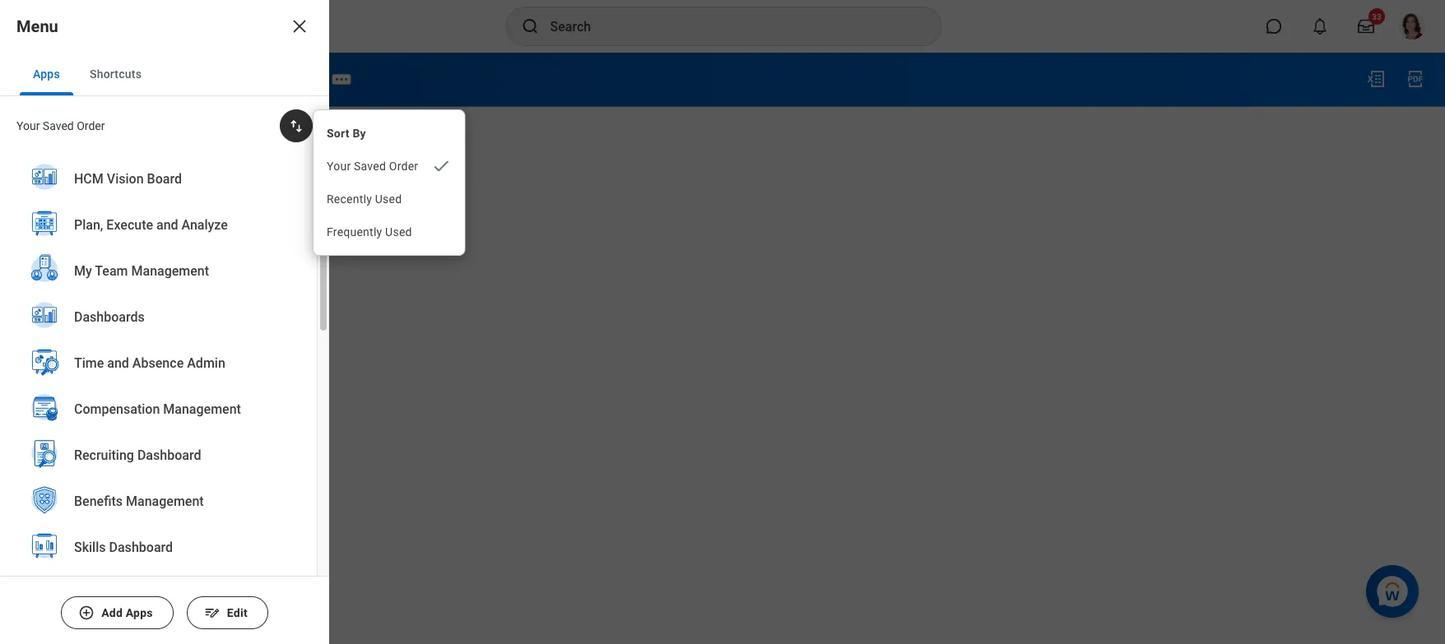 Task type: vqa. For each thing, say whether or not it's contained in the screenshot.
View
yes



Task type: describe. For each thing, give the bounding box(es) containing it.
and inside plan, execute and analyze link
[[156, 217, 178, 232]]

skills dashboard
[[74, 540, 173, 555]]

execute
[[107, 217, 153, 232]]

used for recently used
[[375, 192, 402, 206]]

dashboards link
[[20, 294, 297, 342]]

add apps
[[101, 607, 153, 620]]

my team management link
[[20, 248, 297, 296]]

0 for range end
[[186, 260, 193, 273]]

exclude
[[33, 164, 73, 178]]

saved inside global navigation "dialog"
[[43, 119, 74, 133]]

rating for rating value
[[33, 196, 66, 210]]

skills dashboard link
[[20, 525, 297, 572]]

menu
[[16, 16, 58, 36]]

tab list containing apps
[[0, 53, 329, 96]]

calculations
[[106, 164, 170, 178]]

notifications large image
[[1313, 18, 1329, 35]]

analyze
[[182, 217, 228, 232]]

global navigation dialog
[[0, 0, 329, 645]]

shortcuts button
[[77, 53, 155, 96]]

sort image
[[288, 118, 305, 134]]

apps inside button
[[126, 607, 153, 620]]

proficiency
[[81, 67, 182, 91]]

range for range begin
[[33, 228, 66, 241]]

dashboard for recruiting dashboard
[[137, 447, 201, 463]]

recently
[[327, 192, 372, 206]]

hcm
[[74, 171, 104, 186]]

text edit image
[[204, 605, 221, 622]]

recruiting
[[74, 447, 134, 463]]

your saved order inside menu item
[[327, 159, 419, 173]]

your inside global navigation "dialog"
[[16, 119, 40, 133]]

benefits management
[[74, 493, 204, 509]]

your saved order menu item
[[314, 150, 465, 183]]

apps button
[[20, 53, 73, 96]]

count
[[68, 292, 99, 305]]

plan, execute and analyze link
[[20, 202, 297, 249]]

frequently used
[[327, 225, 412, 239]]

value
[[69, 196, 98, 210]]

0 for range begin
[[186, 228, 193, 241]]

edit button
[[187, 597, 268, 630]]

admin
[[187, 355, 225, 371]]

management for benefits management
[[126, 493, 204, 509]]

edit
[[227, 607, 248, 620]]

from
[[76, 164, 103, 178]]

begin
[[68, 228, 98, 241]]

0 vertical spatial rating
[[186, 67, 244, 91]]

my team management
[[74, 263, 209, 279]]

view printable version (pdf) image
[[1406, 69, 1426, 89]]

recruiting dashboard
[[74, 447, 201, 463]]

add apps button
[[61, 597, 174, 630]]

exclude from calculations
[[33, 164, 170, 178]]

time
[[74, 355, 104, 371]]

x image
[[290, 16, 310, 36]]

range end element
[[186, 250, 193, 274]]

frequently
[[327, 225, 382, 239]]

view proficiency rating
[[33, 67, 244, 91]]

range begin
[[33, 228, 98, 241]]

add
[[101, 607, 123, 620]]

view proficiency rating main content
[[0, 53, 1446, 322]]



Task type: locate. For each thing, give the bounding box(es) containing it.
1 vertical spatial dashboard
[[109, 540, 173, 555]]

1 vertical spatial range
[[33, 260, 66, 273]]

your up recently
[[327, 159, 351, 173]]

1 vertical spatial and
[[107, 355, 129, 371]]

range end
[[33, 260, 88, 273]]

menu
[[314, 117, 465, 249]]

search image
[[521, 16, 541, 36]]

1 vertical spatial 0
[[186, 260, 193, 273]]

1 horizontal spatial order
[[389, 159, 419, 173]]

recruiting dashboard link
[[20, 432, 297, 480]]

your
[[16, 119, 40, 133], [327, 159, 351, 173]]

0
[[186, 228, 193, 241], [186, 260, 193, 273]]

and left range begin element
[[156, 217, 178, 232]]

1 vertical spatial order
[[389, 159, 419, 173]]

your saved order inside global navigation "dialog"
[[16, 119, 105, 133]]

1 vertical spatial your saved order
[[327, 159, 419, 173]]

range begin element
[[186, 218, 193, 243]]

list
[[0, 156, 317, 645]]

used for frequently used
[[385, 225, 412, 239]]

1 0 from the top
[[186, 228, 193, 241]]

usage count
[[33, 292, 99, 305]]

management
[[131, 263, 209, 279], [163, 401, 241, 417], [126, 493, 204, 509]]

1 horizontal spatial saved
[[354, 159, 386, 173]]

board
[[147, 171, 182, 186]]

benefits management link
[[20, 478, 297, 526]]

order
[[77, 119, 105, 133], [389, 159, 419, 173]]

dashboard for skills dashboard
[[109, 540, 173, 555]]

time and absence admin link
[[20, 340, 297, 388]]

and
[[156, 217, 178, 232], [107, 355, 129, 371]]

and right time
[[107, 355, 129, 371]]

range up "range end"
[[33, 228, 66, 241]]

your inside menu item
[[327, 159, 351, 173]]

menu containing your saved order
[[314, 117, 465, 249]]

1 horizontal spatial your
[[327, 159, 351, 173]]

0 down range begin element
[[186, 260, 193, 273]]

1 vertical spatial apps
[[126, 607, 153, 620]]

absence
[[132, 355, 184, 371]]

list inside global navigation "dialog"
[[0, 156, 317, 645]]

management down range begin element
[[131, 263, 209, 279]]

1 range from the top
[[33, 228, 66, 241]]

1 horizontal spatial your saved order
[[327, 159, 419, 173]]

range for range end
[[33, 260, 66, 273]]

0 horizontal spatial order
[[77, 119, 105, 133]]

management for compensation management
[[163, 401, 241, 417]]

end
[[68, 260, 88, 273]]

dashboard down benefits management
[[109, 540, 173, 555]]

0 up range end element
[[186, 228, 193, 241]]

your saved order up recently used on the left top of the page
[[327, 159, 419, 173]]

hcm vision board
[[74, 171, 182, 186]]

0 vertical spatial and
[[156, 217, 178, 232]]

view
[[33, 67, 76, 91]]

rating value
[[33, 196, 98, 210]]

0 vertical spatial order
[[77, 119, 105, 133]]

inbox large image
[[1359, 18, 1375, 35]]

plan,
[[74, 217, 103, 232]]

0 vertical spatial used
[[375, 192, 402, 206]]

order inside global navigation "dialog"
[[77, 119, 105, 133]]

check image
[[432, 156, 451, 176]]

0 vertical spatial 0
[[186, 228, 193, 241]]

2 0 from the top
[[186, 260, 193, 273]]

saved
[[43, 119, 74, 133], [354, 159, 386, 173]]

management down recruiting dashboard link
[[126, 493, 204, 509]]

management inside "link"
[[126, 493, 204, 509]]

list containing hcm vision board
[[0, 156, 317, 645]]

rating
[[186, 67, 244, 91], [33, 132, 66, 146], [33, 196, 66, 210]]

1 vertical spatial rating
[[33, 132, 66, 146]]

0 horizontal spatial apps
[[33, 67, 60, 81]]

time and absence admin
[[74, 355, 225, 371]]

0 vertical spatial range
[[33, 228, 66, 241]]

1 vertical spatial management
[[163, 401, 241, 417]]

recently used
[[327, 192, 402, 206]]

compensation
[[74, 401, 160, 417]]

1 vertical spatial used
[[385, 225, 412, 239]]

benefits
[[74, 493, 123, 509]]

order up the from in the top left of the page
[[77, 119, 105, 133]]

order left check icon
[[389, 159, 419, 173]]

2 vertical spatial management
[[126, 493, 204, 509]]

shortcuts
[[90, 67, 142, 81]]

plus circle image
[[78, 605, 95, 622]]

management down admin
[[163, 401, 241, 417]]

saved up exclude
[[43, 119, 74, 133]]

dashboards
[[74, 309, 145, 325]]

your up exclude
[[16, 119, 40, 133]]

your saved order up exclude
[[16, 119, 105, 133]]

0 vertical spatial your saved order
[[16, 119, 105, 133]]

used
[[375, 192, 402, 206], [385, 225, 412, 239]]

workday assistant region
[[1367, 559, 1426, 618]]

1 horizontal spatial and
[[156, 217, 178, 232]]

saved up recently used on the left top of the page
[[354, 159, 386, 173]]

0 horizontal spatial your saved order
[[16, 119, 105, 133]]

2 range from the top
[[33, 260, 66, 273]]

used down the your saved order menu item at the top of the page
[[375, 192, 402, 206]]

0 horizontal spatial and
[[107, 355, 129, 371]]

0 vertical spatial your
[[16, 119, 40, 133]]

dashboard
[[137, 447, 201, 463], [109, 540, 173, 555]]

apps right add
[[126, 607, 153, 620]]

compensation management link
[[20, 386, 297, 434]]

range left the end
[[33, 260, 66, 273]]

rating for rating
[[33, 132, 66, 146]]

apps
[[33, 67, 60, 81], [126, 607, 153, 620]]

and inside time and absence admin link
[[107, 355, 129, 371]]

usage
[[33, 292, 65, 305]]

apps down 'menu'
[[33, 67, 60, 81]]

0 horizontal spatial saved
[[43, 119, 74, 133]]

saved inside menu item
[[354, 159, 386, 173]]

0 horizontal spatial your
[[16, 119, 40, 133]]

profile logan mcneil element
[[1390, 8, 1436, 44]]

dashboard down compensation management link
[[137, 447, 201, 463]]

plan, execute and analyze
[[74, 217, 228, 232]]

2 vertical spatial rating
[[33, 196, 66, 210]]

your saved order
[[16, 119, 105, 133], [327, 159, 419, 173]]

0 vertical spatial management
[[131, 263, 209, 279]]

1 vertical spatial saved
[[354, 159, 386, 173]]

0 vertical spatial dashboard
[[137, 447, 201, 463]]

used right the frequently
[[385, 225, 412, 239]]

export to excel image
[[1367, 69, 1387, 89]]

skills
[[74, 540, 106, 555]]

1 vertical spatial your
[[327, 159, 351, 173]]

hcm vision board link
[[20, 156, 297, 203]]

0 vertical spatial apps
[[33, 67, 60, 81]]

1 horizontal spatial apps
[[126, 607, 153, 620]]

0 vertical spatial saved
[[43, 119, 74, 133]]

team
[[95, 263, 128, 279]]

my
[[74, 263, 92, 279]]

vision
[[107, 171, 144, 186]]

apps inside button
[[33, 67, 60, 81]]

compensation management
[[74, 401, 241, 417]]

order inside menu item
[[389, 159, 419, 173]]

tab list
[[0, 53, 329, 96]]

range
[[33, 228, 66, 241], [33, 260, 66, 273]]



